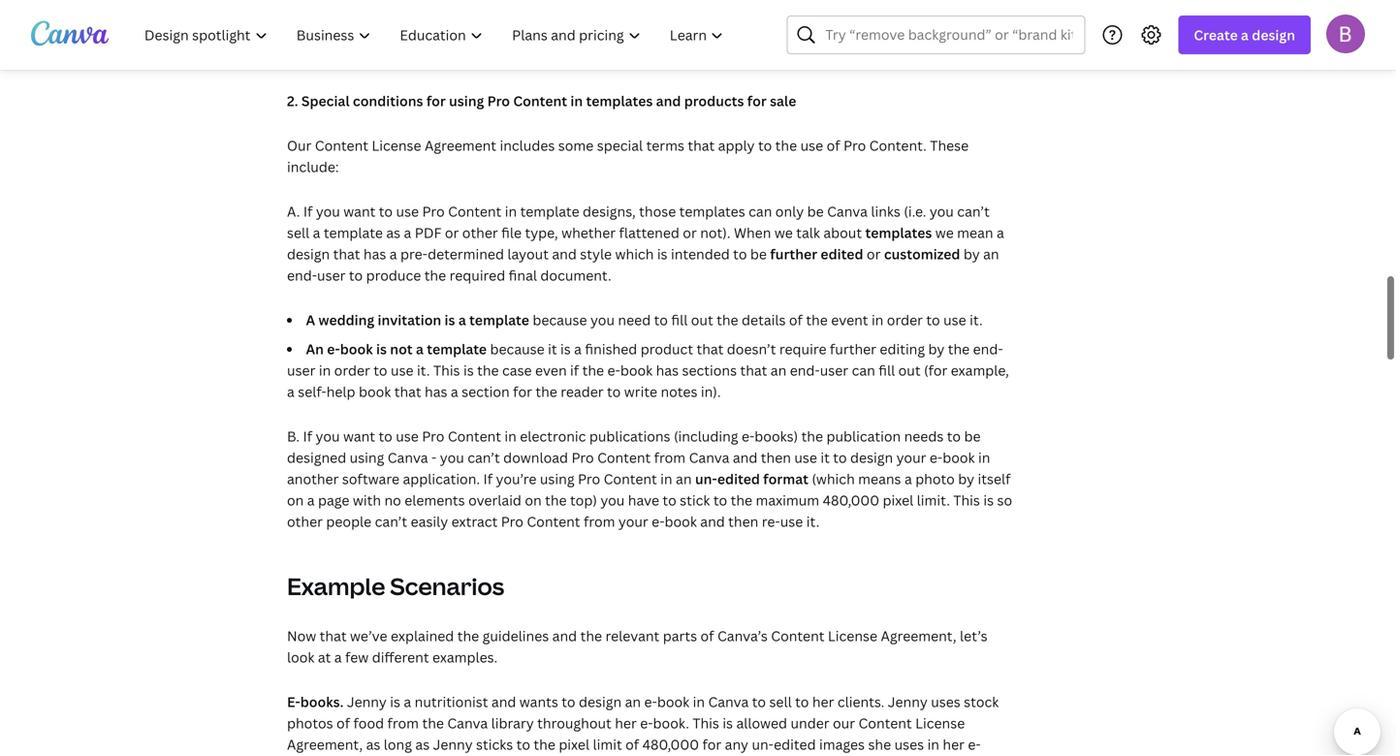 Task type: describe. For each thing, give the bounding box(es) containing it.
we mean a design that has a pre-determined layout and style which is intended to be
[[287, 224, 1005, 263]]

0 vertical spatial it.
[[970, 311, 983, 329]]

that down not
[[394, 383, 422, 401]]

we inside a. if you want to use pro content in template designs, those templates can only be canva links (i.e. you can't sell a template as a pdf or other file type, whether flattened or not). when we talk about
[[775, 224, 793, 242]]

other inside (which means a photo by itself on a page with no elements overlaid on the top) you have to stick to the maximum 480,000 pixel limit. this is so other people can't easily extract pro content from your e-book and then re-use it.
[[287, 513, 323, 531]]

template up "type,"
[[520, 202, 580, 221]]

she
[[869, 736, 892, 754]]

for left sale
[[748, 92, 767, 110]]

a down the 'include:'
[[313, 224, 321, 242]]

in down the parts
[[693, 693, 705, 711]]

a down required
[[459, 311, 466, 329]]

1 on from the left
[[287, 491, 304, 510]]

use up application.
[[396, 427, 419, 446]]

includes
[[500, 136, 555, 155]]

to up (for
[[927, 311, 941, 329]]

further inside because it is a finished product that doesn't require further editing by the end- user in order to use it. this is the case even if the e-book has sections that an end-user can fill out (for example, a self-help book that has a section for the reader to write notes in).
[[830, 340, 877, 358]]

we've
[[350, 627, 388, 645]]

license inside now that we've explained the guidelines and the relevant parts of canva's content license agreement, let's look at a few different examples.
[[828, 627, 878, 645]]

if
[[570, 361, 579, 380]]

can inside a. if you want to use pro content in template designs, those templates can only be canva links (i.e. you can't sell a template as a pdf or other file type, whether flattened or not). when we talk about
[[749, 202, 772, 221]]

is up long
[[390, 693, 401, 711]]

is inside the 'we mean a design that has a pre-determined layout and style which is intended to be'
[[657, 245, 668, 263]]

to up software
[[379, 427, 393, 446]]

in down publications at the left bottom
[[661, 470, 673, 488]]

to right needs
[[947, 427, 961, 446]]

wants
[[520, 693, 559, 711]]

canva left -
[[388, 449, 428, 467]]

for inside because it is a finished product that doesn't require further editing by the end- user in order to use it. this is the case even if the e-book has sections that an end-user can fill out (for example, a self-help book that has a section for the reader to write notes in).
[[513, 383, 532, 401]]

to right stick
[[714, 491, 728, 510]]

in).
[[701, 383, 721, 401]]

2 vertical spatial using
[[540, 470, 575, 488]]

template up produce
[[324, 224, 383, 242]]

means
[[859, 470, 902, 488]]

template down required
[[469, 311, 530, 329]]

e- inside (which means a photo by itself on a page with no elements overlaid on the top) you have to stick to the maximum 480,000 pixel limit. this is so other people can't easily extract pro content from your e-book and then re-use it.
[[652, 513, 665, 531]]

our content license agreement includes some special terms that apply to the use of pro content. these include:
[[287, 136, 969, 176]]

even
[[535, 361, 567, 380]]

designed
[[287, 449, 346, 467]]

to right need
[[654, 311, 668, 329]]

design inside b. if you want to use pro content in electronic publications (including e-books) the publication needs to be designed using canva - you can't download pro content from canva and then use it to design your e-book in another software application. if you're using pro content in an
[[851, 449, 893, 467]]

0 vertical spatial because
[[533, 311, 587, 329]]

and inside b. if you want to use pro content in electronic publications (including e-books) the publication needs to be designed using canva - you can't download pro content from canva and then use it to design your e-book in another software application. if you're using pro content in an
[[733, 449, 758, 467]]

2 horizontal spatial or
[[867, 245, 881, 263]]

and inside (which means a photo by itself on a page with no elements overlaid on the top) you have to stick to the maximum 480,000 pixel limit. this is so other people can't easily extract pro content from your e-book and then re-use it.
[[701, 513, 725, 531]]

content up includes
[[513, 92, 567, 110]]

1 horizontal spatial jenny
[[433, 736, 473, 754]]

pro up -
[[422, 427, 445, 446]]

an e-book is not a template
[[306, 340, 487, 358]]

section
[[462, 383, 510, 401]]

format
[[764, 470, 809, 488]]

event
[[831, 311, 869, 329]]

case
[[502, 361, 532, 380]]

order inside because it is a finished product that doesn't require further editing by the end- user in order to use it. this is the case even if the e-book has sections that an end-user can fill out (for example, a self-help book that has a section for the reader to write notes in).
[[334, 361, 370, 380]]

book right help
[[359, 383, 391, 401]]

use up (for
[[944, 311, 967, 329]]

is right invitation at top
[[445, 311, 455, 329]]

it. inside because it is a finished product that doesn't require further editing by the end- user in order to use it. this is the case even if the e-book has sections that an end-user can fill out (for example, a self-help book that has a section for the reader to write notes in).
[[417, 361, 430, 380]]

to inside a. if you want to use pro content in template designs, those templates can only be canva links (i.e. you can't sell a template as a pdf or other file type, whether flattened or not). when we talk about
[[379, 202, 393, 221]]

easily
[[411, 513, 448, 531]]

2 horizontal spatial jenny
[[888, 693, 928, 711]]

e- right an
[[327, 340, 340, 358]]

1 vertical spatial using
[[350, 449, 384, 467]]

in up some
[[571, 92, 583, 110]]

page
[[318, 491, 350, 510]]

you right the (i.e.
[[930, 202, 954, 221]]

0 horizontal spatial user
[[287, 361, 316, 380]]

example scenarios
[[287, 571, 505, 602]]

jenny is a nutritionist and wants to design an e-book in canva to sell to her clients. jenny uses stock photos of food from the canva library throughout her e-book. this is allowed under our content license agreement, as long as jenny sticks to the pixel limit of 480,000 for any un-edited images she uses in her 
[[287, 693, 999, 756]]

the up the examples.
[[458, 627, 479, 645]]

sell inside "jenny is a nutritionist and wants to design an e-book in canva to sell to her clients. jenny uses stock photos of food from the canva library throughout her e-book. this is allowed under our content license agreement, as long as jenny sticks to the pixel limit of 480,000 for any un-edited images she uses in her"
[[770, 693, 792, 711]]

pixel inside (which means a photo by itself on a page with no elements overlaid on the top) you have to stick to the maximum 480,000 pixel limit. this is so other people can't easily extract pro content from your e-book and then re-use it.
[[883, 491, 914, 510]]

0 horizontal spatial her
[[615, 714, 637, 733]]

to up throughout
[[562, 693, 576, 711]]

because it is a finished product that doesn't require further editing by the end- user in order to use it. this is the case even if the e-book has sections that an end-user can fill out (for example, a self-help book that has a section for the reader to write notes in).
[[287, 340, 1010, 401]]

sections
[[682, 361, 737, 380]]

customized
[[884, 245, 961, 263]]

details
[[742, 311, 786, 329]]

(for
[[924, 361, 948, 380]]

you up finished
[[591, 311, 615, 329]]

the down un-edited format
[[731, 491, 753, 510]]

long
[[384, 736, 412, 754]]

that down doesn't
[[741, 361, 768, 380]]

un- inside "jenny is a nutritionist and wants to design an e-book in canva to sell to her clients. jenny uses stock photos of food from the canva library throughout her e-book. this is allowed under our content license agreement, as long as jenny sticks to the pixel limit of 480,000 for any un-edited images she uses in her"
[[752, 736, 774, 754]]

a left photo
[[905, 470, 912, 488]]

these
[[930, 136, 969, 155]]

0 vertical spatial her
[[813, 693, 835, 711]]

book inside (which means a photo by itself on a page with no elements overlaid on the top) you have to stick to the maximum 480,000 pixel limit. this is so other people can't easily extract pro content from your e-book and then re-use it.
[[665, 513, 697, 531]]

our
[[833, 714, 856, 733]]

book up write
[[621, 361, 653, 380]]

0 vertical spatial templates
[[586, 92, 653, 110]]

those
[[639, 202, 676, 221]]

1 horizontal spatial or
[[683, 224, 697, 242]]

not
[[390, 340, 413, 358]]

maximum
[[756, 491, 820, 510]]

publications
[[590, 427, 671, 446]]

have
[[628, 491, 660, 510]]

a inside "jenny is a nutritionist and wants to design an e-book in canva to sell to her clients. jenny uses stock photos of food from the canva library throughout her e-book. this is allowed under our content license agreement, as long as jenny sticks to the pixel limit of 480,000 for any un-edited images she uses in her"
[[404, 693, 411, 711]]

in up itself
[[979, 449, 991, 467]]

1 horizontal spatial using
[[449, 92, 484, 110]]

create
[[1194, 26, 1238, 44]]

content up have
[[604, 470, 657, 488]]

the down the even
[[536, 383, 558, 401]]

limit.
[[917, 491, 950, 510]]

e- up photo
[[930, 449, 943, 467]]

relevant
[[606, 627, 660, 645]]

480,000 inside (which means a photo by itself on a page with no elements overlaid on the top) you have to stick to the maximum 480,000 pixel limit. this is so other people can't easily extract pro content from your e-book and then re-use it.
[[823, 491, 880, 510]]

editing
[[880, 340, 925, 358]]

a right not
[[416, 340, 424, 358]]

to inside the 'we mean a design that has a pre-determined layout and style which is intended to be'
[[733, 245, 747, 263]]

is up "section"
[[464, 361, 474, 380]]

so
[[998, 491, 1013, 510]]

scenarios
[[390, 571, 505, 602]]

conditions
[[353, 92, 423, 110]]

pdf
[[415, 224, 442, 242]]

any
[[725, 736, 749, 754]]

the down nutritionist
[[422, 714, 444, 733]]

2 vertical spatial if
[[484, 470, 493, 488]]

other inside a. if you want to use pro content in template designs, those templates can only be canva links (i.e. you can't sell a template as a pdf or other file type, whether flattened or not). when we talk about
[[462, 224, 498, 242]]

to left write
[[607, 383, 621, 401]]

not).
[[700, 224, 731, 242]]

0 horizontal spatial jenny
[[347, 693, 387, 711]]

edited for further
[[821, 245, 864, 263]]

sell inside a. if you want to use pro content in template designs, those templates can only be canva links (i.e. you can't sell a template as a pdf or other file type, whether flattened or not). when we talk about
[[287, 224, 310, 242]]

in right she
[[928, 736, 940, 754]]

this inside (which means a photo by itself on a page with no elements overlaid on the top) you have to stick to the maximum 480,000 pixel limit. this is so other people can't easily extract pro content from your e-book and then re-use it.
[[954, 491, 981, 510]]

some
[[558, 136, 594, 155]]

now that we've explained the guidelines and the relevant parts of canva's content license agreement, let's look at a few different examples.
[[287, 627, 988, 667]]

-
[[432, 449, 437, 467]]

you inside (which means a photo by itself on a page with no elements overlaid on the top) you have to stick to the maximum 480,000 pixel limit. this is so other people can't easily extract pro content from your e-book and then re-use it.
[[601, 491, 625, 510]]

agreement
[[425, 136, 497, 155]]

your inside b. if you want to use pro content in electronic publications (including e-books) the publication needs to be designed using canva - you can't download pro content from canva and then use it to design your e-book in another software application. if you're using pro content in an
[[897, 449, 927, 467]]

in right event at the right of page
[[872, 311, 884, 329]]

a left the pre-
[[390, 245, 397, 263]]

of right limit
[[626, 736, 639, 754]]

few
[[345, 648, 369, 667]]

for inside "jenny is a nutritionist and wants to design an e-book in canva to sell to her clients. jenny uses stock photos of food from the canva library throughout her e-book. this is allowed under our content license agreement, as long as jenny sticks to the pixel limit of 480,000 for any un-edited images she uses in her"
[[703, 736, 722, 754]]

that inside our content license agreement includes some special terms that apply to the use of pro content. these include:
[[688, 136, 715, 155]]

0 vertical spatial uses
[[931, 693, 961, 711]]

2. special conditions for using pro content in templates and products for sale
[[287, 92, 797, 110]]

fill inside because it is a finished product that doesn't require further editing by the end- user in order to use it. this is the case even if the e-book has sections that an end-user can fill out (for example, a self-help book that has a section for the reader to write notes in).
[[879, 361, 895, 380]]

the up example,
[[948, 340, 970, 358]]

2 vertical spatial templates
[[866, 224, 932, 242]]

use up the format
[[795, 449, 818, 467]]

end- inside the by an end-user to produce the required final document.
[[287, 266, 317, 285]]

can't inside b. if you want to use pro content in electronic publications (including e-books) the publication needs to be designed using canva - you can't download pro content from canva and then use it to design your e-book in another software application. if you're using pro content in an
[[468, 449, 500, 467]]

e- right throughout
[[640, 714, 653, 733]]

need
[[618, 311, 651, 329]]

as inside a. if you want to use pro content in template designs, those templates can only be canva links (i.e. you can't sell a template as a pdf or other file type, whether flattened or not). when we talk about
[[386, 224, 401, 242]]

use inside our content license agreement includes some special terms that apply to the use of pro content. these include:
[[801, 136, 824, 155]]

to up under
[[795, 693, 809, 711]]

0 horizontal spatial as
[[366, 736, 381, 754]]

2 horizontal spatial has
[[656, 361, 679, 380]]

the up the require on the right of the page
[[806, 311, 828, 329]]

create a design button
[[1179, 16, 1311, 54]]

you right -
[[440, 449, 464, 467]]

be inside b. if you want to use pro content in electronic publications (including e-books) the publication needs to be designed using canva - you can't download pro content from canva and then use it to design your e-book in another software application. if you're using pro content in an
[[965, 427, 981, 446]]

e- inside because it is a finished product that doesn't require further editing by the end- user in order to use it. this is the case even if the e-book has sections that an end-user can fill out (for example, a self-help book that has a section for the reader to write notes in).
[[608, 361, 621, 380]]

e-
[[287, 693, 300, 711]]

elements
[[405, 491, 465, 510]]

has inside the 'we mean a design that has a pre-determined layout and style which is intended to be'
[[364, 245, 386, 263]]

e- up book.
[[645, 693, 657, 711]]

can't inside a. if you want to use pro content in template designs, those templates can only be canva links (i.e. you can't sell a template as a pdf or other file type, whether flattened or not). when we talk about
[[958, 202, 990, 221]]

to up allowed at bottom
[[752, 693, 766, 711]]

bob builder image
[[1327, 14, 1366, 53]]

e- right (including
[[742, 427, 755, 446]]

an inside b. if you want to use pro content in electronic publications (including e-books) the publication needs to be designed using canva - you can't download pro content from canva and then use it to design your e-book in another software application. if you're using pro content in an
[[676, 470, 692, 488]]

explained
[[391, 627, 454, 645]]

that inside now that we've explained the guidelines and the relevant parts of canva's content license agreement, let's look at a few different examples.
[[320, 627, 347, 645]]

is up any
[[723, 714, 733, 733]]

of inside our content license agreement includes some special terms that apply to the use of pro content. these include:
[[827, 136, 841, 155]]

can't inside (which means a photo by itself on a page with no elements overlaid on the top) you have to stick to the maximum 480,000 pixel limit. this is so other people can't easily extract pro content from your e-book and then re-use it.
[[375, 513, 408, 531]]

finished
[[585, 340, 638, 358]]

canva down nutritionist
[[447, 714, 488, 733]]

book.
[[653, 714, 690, 733]]

let's
[[960, 627, 988, 645]]

(i.e.
[[904, 202, 927, 221]]

pro up includes
[[488, 92, 510, 110]]

the up "section"
[[477, 361, 499, 380]]

wedding
[[319, 311, 375, 329]]

application.
[[403, 470, 480, 488]]

in up download
[[505, 427, 517, 446]]

software
[[342, 470, 400, 488]]

only
[[776, 202, 804, 221]]

template up "section"
[[427, 340, 487, 358]]

use inside a. if you want to use pro content in template designs, those templates can only be canva links (i.e. you can't sell a template as a pdf or other file type, whether flattened or not). when we talk about
[[396, 202, 419, 221]]

1 vertical spatial end-
[[973, 340, 1004, 358]]

help
[[327, 383, 356, 401]]

a left pdf
[[404, 224, 412, 242]]

to up (which
[[833, 449, 847, 467]]

notes
[[661, 383, 698, 401]]

the down throughout
[[534, 736, 556, 754]]

(which
[[812, 470, 855, 488]]

then inside b. if you want to use pro content in electronic publications (including e-books) the publication needs to be designed using canva - you can't download pro content from canva and then use it to design your e-book in another software application. if you're using pro content in an
[[761, 449, 791, 467]]

this inside "jenny is a nutritionist and wants to design an e-book in canva to sell to her clients. jenny uses stock photos of food from the canva library throughout her e-book. this is allowed under our content license agreement, as long as jenny sticks to the pixel limit of 480,000 for any un-edited images she uses in her"
[[693, 714, 720, 733]]

a up if
[[574, 340, 582, 358]]

pre-
[[401, 245, 428, 263]]

of left food
[[337, 714, 350, 733]]

a left "section"
[[451, 383, 458, 401]]

canva down (including
[[689, 449, 730, 467]]

no
[[385, 491, 401, 510]]

that up sections
[[697, 340, 724, 358]]

design inside "jenny is a nutritionist and wants to design an e-book in canva to sell to her clients. jenny uses stock photos of food from the canva library throughout her e-book. this is allowed under our content license agreement, as long as jenny sticks to the pixel limit of 480,000 for any un-edited images she uses in her"
[[579, 693, 622, 711]]

edited for un-
[[718, 470, 760, 488]]

flattened
[[619, 224, 680, 242]]

intended
[[671, 245, 730, 263]]

and inside the 'we mean a design that has a pre-determined layout and style which is intended to be'
[[552, 245, 577, 263]]

pro inside (which means a photo by itself on a page with no elements overlaid on the top) you have to stick to the maximum 480,000 pixel limit. this is so other people can't easily extract pro content from your e-book and then re-use it.
[[501, 513, 524, 531]]

needs
[[905, 427, 944, 446]]

self-
[[298, 383, 327, 401]]

content down publications at the left bottom
[[598, 449, 651, 467]]

a down another
[[307, 491, 315, 510]]

the right if
[[583, 361, 604, 380]]

you right a. in the top left of the page
[[316, 202, 340, 221]]

480,000 inside "jenny is a nutritionist and wants to design an e-book in canva to sell to her clients. jenny uses stock photos of food from the canva library throughout her e-book. this is allowed under our content license agreement, as long as jenny sticks to the pixel limit of 480,000 for any un-edited images she uses in her"
[[643, 736, 699, 754]]

itself
[[978, 470, 1011, 488]]

under
[[791, 714, 830, 733]]

pro up the top)
[[578, 470, 601, 488]]

templates inside a. if you want to use pro content in template designs, those templates can only be canva links (i.e. you can't sell a template as a pdf or other file type, whether flattened or not). when we talk about
[[680, 202, 746, 221]]

book inside b. if you want to use pro content in electronic publications (including e-books) the publication needs to be designed using canva - you can't download pro content from canva and then use it to design your e-book in another software application. if you're using pro content in an
[[943, 449, 975, 467]]

be inside a. if you want to use pro content in template designs, those templates can only be canva links (i.e. you can't sell a template as a pdf or other file type, whether flattened or not). when we talk about
[[808, 202, 824, 221]]

book inside "jenny is a nutritionist and wants to design an e-book in canva to sell to her clients. jenny uses stock photos of food from the canva library throughout her e-book. this is allowed under our content license agreement, as long as jenny sticks to the pixel limit of 480,000 for any un-edited images she uses in her"
[[657, 693, 690, 711]]

books)
[[755, 427, 798, 446]]



Task type: locate. For each thing, give the bounding box(es) containing it.
0 horizontal spatial fill
[[672, 311, 688, 329]]

0 horizontal spatial your
[[619, 513, 649, 531]]

final
[[509, 266, 537, 285]]

the left the top)
[[545, 491, 567, 510]]

0 vertical spatial end-
[[287, 266, 317, 285]]

example,
[[951, 361, 1010, 380]]

of inside now that we've explained the guidelines and the relevant parts of canva's content license agreement, let's look at a few different examples.
[[701, 627, 714, 645]]

because
[[533, 311, 587, 329], [490, 340, 545, 358]]

type,
[[525, 224, 558, 242]]

a inside now that we've explained the guidelines and the relevant parts of canva's content license agreement, let's look at a few different examples.
[[334, 648, 342, 667]]

e- down finished
[[608, 361, 621, 380]]

1 vertical spatial can
[[852, 361, 876, 380]]

pro inside a. if you want to use pro content in template designs, those templates can only be canva links (i.e. you can't sell a template as a pdf or other file type, whether flattened or not). when we talk about
[[422, 202, 445, 221]]

2 horizontal spatial end-
[[973, 340, 1004, 358]]

invitation
[[378, 311, 442, 329]]

0 horizontal spatial can
[[749, 202, 772, 221]]

2 vertical spatial license
[[916, 714, 965, 733]]

from down the top)
[[584, 513, 615, 531]]

can't up "mean"
[[958, 202, 990, 221]]

2 vertical spatial this
[[693, 714, 720, 733]]

from up long
[[388, 714, 419, 733]]

is inside (which means a photo by itself on a page with no elements overlaid on the top) you have to stick to the maximum 480,000 pixel limit. this is so other people can't easily extract pro content from your e-book and then re-use it.
[[984, 491, 994, 510]]

out up product
[[691, 311, 714, 329]]

her down stock
[[943, 736, 965, 754]]

produce
[[366, 266, 421, 285]]

of up the require on the right of the page
[[789, 311, 803, 329]]

using up agreement in the left of the page
[[449, 92, 484, 110]]

1 vertical spatial her
[[615, 714, 637, 733]]

product
[[641, 340, 694, 358]]

1 horizontal spatial agreement,
[[881, 627, 957, 645]]

an inside the by an end-user to produce the required final document.
[[984, 245, 1000, 263]]

0 horizontal spatial end-
[[287, 266, 317, 285]]

in inside a. if you want to use pro content in template designs, those templates can only be canva links (i.e. you can't sell a template as a pdf or other file type, whether flattened or not). when we talk about
[[505, 202, 517, 221]]

extract
[[452, 513, 498, 531]]

want inside b. if you want to use pro content in electronic publications (including e-books) the publication needs to be designed using canva - you can't download pro content from canva and then use it to design your e-book in another software application. if you're using pro content in an
[[343, 427, 375, 446]]

1 vertical spatial this
[[954, 491, 981, 510]]

nutritionist
[[415, 693, 488, 711]]

has down product
[[656, 361, 679, 380]]

it. down an e-book is not a template
[[417, 361, 430, 380]]

uses
[[931, 693, 961, 711], [895, 736, 924, 754]]

top level navigation element
[[132, 16, 740, 54]]

1 horizontal spatial fill
[[879, 361, 895, 380]]

0 horizontal spatial other
[[287, 513, 323, 531]]

jenny right clients.
[[888, 693, 928, 711]]

0 vertical spatial un-
[[695, 470, 718, 488]]

a
[[1242, 26, 1249, 44], [313, 224, 321, 242], [404, 224, 412, 242], [997, 224, 1005, 242], [390, 245, 397, 263], [459, 311, 466, 329], [416, 340, 424, 358], [574, 340, 582, 358], [287, 383, 295, 401], [451, 383, 458, 401], [905, 470, 912, 488], [307, 491, 315, 510], [334, 648, 342, 667], [404, 693, 411, 711]]

for left any
[[703, 736, 722, 754]]

agreement, inside now that we've explained the guidelines and the relevant parts of canva's content license agreement, let's look at a few different examples.
[[881, 627, 957, 645]]

content inside our content license agreement includes some special terms that apply to the use of pro content. these include:
[[315, 136, 369, 155]]

by inside the by an end-user to produce the required final document.
[[964, 245, 980, 263]]

0 vertical spatial it
[[548, 340, 557, 358]]

links
[[871, 202, 901, 221]]

because up case
[[490, 340, 545, 358]]

Try "remove background" or "brand kit" search field
[[826, 16, 1073, 53]]

0 vertical spatial agreement,
[[881, 627, 957, 645]]

1 horizontal spatial has
[[425, 383, 448, 401]]

or
[[445, 224, 459, 242], [683, 224, 697, 242], [867, 245, 881, 263]]

1 vertical spatial from
[[584, 513, 615, 531]]

want
[[344, 202, 376, 221], [343, 427, 375, 446]]

1 vertical spatial edited
[[718, 470, 760, 488]]

this
[[434, 361, 460, 380], [954, 491, 981, 510], [693, 714, 720, 733]]

we down only
[[775, 224, 793, 242]]

electronic
[[520, 427, 586, 446]]

a right "mean"
[[997, 224, 1005, 242]]

is left "so"
[[984, 491, 994, 510]]

in down an
[[319, 361, 331, 380]]

templates
[[586, 92, 653, 110], [680, 202, 746, 221], [866, 224, 932, 242]]

to down library
[[517, 736, 531, 754]]

1 vertical spatial agreement,
[[287, 736, 363, 754]]

0 horizontal spatial sell
[[287, 224, 310, 242]]

that left apply
[[688, 136, 715, 155]]

jenny
[[347, 693, 387, 711], [888, 693, 928, 711], [433, 736, 473, 754]]

is up if
[[561, 340, 571, 358]]

use down 'maximum'
[[781, 513, 803, 531]]

1 horizontal spatial can't
[[468, 449, 500, 467]]

then left re-
[[729, 513, 759, 531]]

her up limit
[[615, 714, 637, 733]]

content down "section"
[[448, 427, 501, 446]]

edited down about
[[821, 245, 864, 263]]

write
[[624, 383, 658, 401]]

0 vertical spatial then
[[761, 449, 791, 467]]

user up self-
[[287, 361, 316, 380]]

content right the canva's
[[771, 627, 825, 645]]

example
[[287, 571, 385, 602]]

it.
[[970, 311, 983, 329], [417, 361, 430, 380], [807, 513, 820, 531]]

2 horizontal spatial can't
[[958, 202, 990, 221]]

1 horizontal spatial license
[[828, 627, 878, 645]]

can't up "you're"
[[468, 449, 500, 467]]

1 vertical spatial it
[[821, 449, 830, 467]]

0 horizontal spatial has
[[364, 245, 386, 263]]

2 horizontal spatial this
[[954, 491, 981, 510]]

it up the even
[[548, 340, 557, 358]]

about
[[824, 224, 862, 242]]

to inside the by an end-user to produce the required final document.
[[349, 266, 363, 285]]

the inside our content license agreement includes some special terms that apply to the use of pro content. these include:
[[776, 136, 797, 155]]

an inside because it is a finished product that doesn't require further editing by the end- user in order to use it. this is the case even if the e-book has sections that an end-user can fill out (for example, a self-help book that has a section for the reader to write notes in).
[[771, 361, 787, 380]]

2 horizontal spatial it.
[[970, 311, 983, 329]]

special
[[597, 136, 643, 155]]

2 vertical spatial edited
[[774, 736, 816, 754]]

1 vertical spatial templates
[[680, 202, 746, 221]]

of
[[827, 136, 841, 155], [789, 311, 803, 329], [701, 627, 714, 645], [337, 714, 350, 733], [626, 736, 639, 754]]

by inside (which means a photo by itself on a page with no elements overlaid on the top) you have to stick to the maximum 480,000 pixel limit. this is so other people can't easily extract pro content from your e-book and then re-use it.
[[959, 470, 975, 488]]

by inside because it is a finished product that doesn't require further editing by the end- user in order to use it. this is the case even if the e-book has sections that an end-user can fill out (for example, a self-help book that has a section for the reader to write notes in).
[[929, 340, 945, 358]]

your down have
[[619, 513, 649, 531]]

books.
[[300, 693, 344, 711]]

out inside because it is a finished product that doesn't require further editing by the end- user in order to use it. this is the case even if the e-book has sections that an end-user can fill out (for example, a self-help book that has a section for the reader to write notes in).
[[899, 361, 921, 380]]

2 horizontal spatial be
[[965, 427, 981, 446]]

1 horizontal spatial it
[[821, 449, 830, 467]]

for
[[427, 92, 446, 110], [748, 92, 767, 110], [513, 383, 532, 401], [703, 736, 722, 754]]

1 vertical spatial further
[[830, 340, 877, 358]]

0 horizontal spatial can't
[[375, 513, 408, 531]]

0 vertical spatial this
[[434, 361, 460, 380]]

1 horizontal spatial end-
[[790, 361, 820, 380]]

1 we from the left
[[775, 224, 793, 242]]

to left produce
[[349, 266, 363, 285]]

sticks
[[476, 736, 513, 754]]

design inside the 'we mean a design that has a pre-determined layout and style which is intended to be'
[[287, 245, 330, 263]]

canva
[[827, 202, 868, 221], [388, 449, 428, 467], [689, 449, 730, 467], [708, 693, 749, 711], [447, 714, 488, 733]]

and
[[656, 92, 681, 110], [552, 245, 577, 263], [733, 449, 758, 467], [701, 513, 725, 531], [553, 627, 577, 645], [492, 693, 516, 711]]

mean
[[957, 224, 994, 242]]

0 horizontal spatial it.
[[417, 361, 430, 380]]

agreement, down photos
[[287, 736, 363, 754]]

content inside (which means a photo by itself on a page with no elements overlaid on the top) you have to stick to the maximum 480,000 pixel limit. this is so other people can't easily extract pro content from your e-book and then re-use it.
[[527, 513, 581, 531]]

your inside (which means a photo by itself on a page with no elements overlaid on the top) you have to stick to the maximum 480,000 pixel limit. this is so other people can't easily extract pro content from your e-book and then re-use it.
[[619, 513, 649, 531]]

further down event at the right of page
[[830, 340, 877, 358]]

a wedding invitation is a template because you need to fill out the details of the event in order to use it.
[[306, 311, 983, 329]]

and up terms
[[656, 92, 681, 110]]

templates down the links
[[866, 224, 932, 242]]

we inside the 'we mean a design that has a pre-determined layout and style which is intended to be'
[[936, 224, 954, 242]]

from inside "jenny is a nutritionist and wants to design an e-book in canva to sell to her clients. jenny uses stock photos of food from the canva library throughout her e-book. this is allowed under our content license agreement, as long as jenny sticks to the pixel limit of 480,000 for any un-edited images she uses in her"
[[388, 714, 419, 733]]

0 horizontal spatial un-
[[695, 470, 718, 488]]

we
[[775, 224, 793, 242], [936, 224, 954, 242]]

0 horizontal spatial further
[[770, 245, 818, 263]]

then down books)
[[761, 449, 791, 467]]

0 vertical spatial if
[[303, 202, 313, 221]]

further
[[770, 245, 818, 263], [830, 340, 877, 358]]

content inside now that we've explained the guidelines and the relevant parts of canva's content license agreement, let's look at a few different examples.
[[771, 627, 825, 645]]

a.
[[287, 202, 300, 221]]

0 horizontal spatial or
[[445, 224, 459, 242]]

and down stick
[[701, 513, 725, 531]]

a left self-
[[287, 383, 295, 401]]

it. inside (which means a photo by itself on a page with no elements overlaid on the top) you have to stick to the maximum 480,000 pixel limit. this is so other people can't easily extract pro content from your e-book and then re-use it.
[[807, 513, 820, 531]]

and inside "jenny is a nutritionist and wants to design an e-book in canva to sell to her clients. jenny uses stock photos of food from the canva library throughout her e-book. this is allowed under our content license agreement, as long as jenny sticks to the pixel limit of 480,000 for any un-edited images she uses in her"
[[492, 693, 516, 711]]

you up the designed
[[316, 427, 340, 446]]

1 horizontal spatial can
[[852, 361, 876, 380]]

want for sell
[[344, 202, 376, 221]]

agreement, inside "jenny is a nutritionist and wants to design an e-book in canva to sell to her clients. jenny uses stock photos of food from the canva library throughout her e-book. this is allowed under our content license agreement, as long as jenny sticks to the pixel limit of 480,000 for any un-edited images she uses in her"
[[287, 736, 363, 754]]

canva up about
[[827, 202, 868, 221]]

pixel inside "jenny is a nutritionist and wants to design an e-book in canva to sell to her clients. jenny uses stock photos of food from the canva library throughout her e-book. this is allowed under our content license agreement, as long as jenny sticks to the pixel limit of 480,000 for any un-edited images she uses in her"
[[559, 736, 590, 754]]

0 horizontal spatial from
[[388, 714, 419, 733]]

2 vertical spatial be
[[965, 427, 981, 446]]

photo
[[916, 470, 955, 488]]

pro down electronic
[[572, 449, 594, 467]]

canva up allowed at bottom
[[708, 693, 749, 711]]

2 horizontal spatial license
[[916, 714, 965, 733]]

to left stick
[[663, 491, 677, 510]]

end-
[[287, 266, 317, 285], [973, 340, 1004, 358], [790, 361, 820, 380]]

1 vertical spatial by
[[929, 340, 945, 358]]

top)
[[570, 491, 597, 510]]

be
[[808, 202, 824, 221], [751, 245, 767, 263], [965, 427, 981, 446]]

reader
[[561, 383, 604, 401]]

user down the require on the right of the page
[[820, 361, 849, 380]]

be up talk
[[808, 202, 824, 221]]

content inside "jenny is a nutritionist and wants to design an e-book in canva to sell to her clients. jenny uses stock photos of food from the canva library throughout her e-book. this is allowed under our content license agreement, as long as jenny sticks to the pixel limit of 480,000 for any un-edited images she uses in her"
[[859, 714, 912, 733]]

edited inside "jenny is a nutritionist and wants to design an e-book in canva to sell to her clients. jenny uses stock photos of food from the canva library throughout her e-book. this is allowed under our content license agreement, as long as jenny sticks to the pixel limit of 480,000 for any un-edited images she uses in her"
[[774, 736, 816, 754]]

2 horizontal spatial using
[[540, 470, 575, 488]]

1 horizontal spatial out
[[899, 361, 921, 380]]

be up itself
[[965, 427, 981, 446]]

if up overlaid
[[484, 470, 493, 488]]

products
[[684, 92, 744, 110]]

480,000 down (which
[[823, 491, 880, 510]]

further down talk
[[770, 245, 818, 263]]

0 vertical spatial license
[[372, 136, 421, 155]]

and inside now that we've explained the guidelines and the relevant parts of canva's content license agreement, let's look at a few different examples.
[[553, 627, 577, 645]]

0 horizontal spatial templates
[[586, 92, 653, 110]]

0 horizontal spatial uses
[[895, 736, 924, 754]]

0 vertical spatial has
[[364, 245, 386, 263]]

a
[[306, 311, 315, 329]]

sale
[[770, 92, 797, 110]]

examples.
[[433, 648, 498, 667]]

from inside b. if you want to use pro content in electronic publications (including e-books) the publication needs to be designed using canva - you can't download pro content from canva and then use it to design your e-book in another software application. if you're using pro content in an
[[654, 449, 686, 467]]

2 horizontal spatial templates
[[866, 224, 932, 242]]

user inside the by an end-user to produce the required final document.
[[317, 266, 346, 285]]

food
[[354, 714, 384, 733]]

doesn't
[[727, 340, 776, 358]]

you
[[316, 202, 340, 221], [930, 202, 954, 221], [591, 311, 615, 329], [316, 427, 340, 446], [440, 449, 464, 467], [601, 491, 625, 510]]

book down wedding
[[340, 340, 373, 358]]

2 horizontal spatial as
[[416, 736, 430, 754]]

can inside because it is a finished product that doesn't require further editing by the end- user in order to use it. this is the case even if the e-book has sections that an end-user can fill out (for example, a self-help book that has a section for the reader to write notes in).
[[852, 361, 876, 380]]

the inside b. if you want to use pro content in electronic publications (including e-books) the publication needs to be designed using canva - you can't download pro content from canva and then use it to design your e-book in another software application. if you're using pro content in an
[[802, 427, 824, 446]]

terms
[[647, 136, 685, 155]]

2 horizontal spatial user
[[820, 361, 849, 380]]

pro inside our content license agreement includes some special terms that apply to the use of pro content. these include:
[[844, 136, 866, 155]]

0 horizontal spatial order
[[334, 361, 370, 380]]

you're
[[496, 470, 537, 488]]

2 vertical spatial her
[[943, 736, 965, 754]]

agreement,
[[881, 627, 957, 645], [287, 736, 363, 754]]

(including
[[674, 427, 739, 446]]

the inside the by an end-user to produce the required final document.
[[425, 266, 446, 285]]

0 vertical spatial order
[[887, 311, 923, 329]]

further edited or customized
[[770, 245, 961, 263]]

design inside dropdown button
[[1252, 26, 1296, 44]]

license inside our content license agreement includes some special terms that apply to the use of pro content. these include:
[[372, 136, 421, 155]]

use inside (which means a photo by itself on a page with no elements overlaid on the top) you have to stick to the maximum 480,000 pixel limit. this is so other people can't easily extract pro content from your e-book and then re-use it.
[[781, 513, 803, 531]]

1 vertical spatial because
[[490, 340, 545, 358]]

want inside a. if you want to use pro content in template designs, those templates can only be canva links (i.e. you can't sell a template as a pdf or other file type, whether flattened or not). when we talk about
[[344, 202, 376, 221]]

is left not
[[376, 340, 387, 358]]

license inside "jenny is a nutritionist and wants to design an e-book in canva to sell to her clients. jenny uses stock photos of food from the canva library throughout her e-book. this is allowed under our content license agreement, as long as jenny sticks to the pixel limit of 480,000 for any un-edited images she uses in her"
[[916, 714, 965, 733]]

0 horizontal spatial out
[[691, 311, 714, 329]]

it inside b. if you want to use pro content in electronic publications (including e-books) the publication needs to be designed using canva - you can't download pro content from canva and then use it to design your e-book in another software application. if you're using pro content in an
[[821, 449, 830, 467]]

un-
[[695, 470, 718, 488], [752, 736, 774, 754]]

b.
[[287, 427, 300, 446]]

her up under
[[813, 693, 835, 711]]

1 vertical spatial uses
[[895, 736, 924, 754]]

if inside a. if you want to use pro content in template designs, those templates can only be canva links (i.e. you can't sell a template as a pdf or other file type, whether flattened or not). when we talk about
[[303, 202, 313, 221]]

0 vertical spatial out
[[691, 311, 714, 329]]

can down event at the right of page
[[852, 361, 876, 380]]

be down 'when'
[[751, 245, 767, 263]]

templates up not).
[[680, 202, 746, 221]]

0 horizontal spatial 480,000
[[643, 736, 699, 754]]

an inside "jenny is a nutritionist and wants to design an e-book in canva to sell to her clients. jenny uses stock photos of food from the canva library throughout her e-book. this is allowed under our content license agreement, as long as jenny sticks to the pixel limit of 480,000 for any un-edited images she uses in her"
[[625, 693, 641, 711]]

2 we from the left
[[936, 224, 954, 242]]

and right guidelines
[[553, 627, 577, 645]]

a inside dropdown button
[[1242, 26, 1249, 44]]

edited left the format
[[718, 470, 760, 488]]

then inside (which means a photo by itself on a page with no elements overlaid on the top) you have to stick to the maximum 480,000 pixel limit. this is so other people can't easily extract pro content from your e-book and then re-use it.
[[729, 513, 759, 531]]

1 vertical spatial 480,000
[[643, 736, 699, 754]]

by an end-user to produce the required final document.
[[287, 245, 1000, 285]]

1 horizontal spatial templates
[[680, 202, 746, 221]]

special
[[302, 92, 350, 110]]

0 horizontal spatial on
[[287, 491, 304, 510]]

0 vertical spatial pixel
[[883, 491, 914, 510]]

which
[[615, 245, 654, 263]]

that inside the 'we mean a design that has a pre-determined layout and style which is intended to be'
[[333, 245, 360, 263]]

1 vertical spatial out
[[899, 361, 921, 380]]

1 horizontal spatial un-
[[752, 736, 774, 754]]

be inside the 'we mean a design that has a pre-determined layout and style which is intended to be'
[[751, 245, 767, 263]]

2 vertical spatial from
[[388, 714, 419, 733]]

1 horizontal spatial we
[[936, 224, 954, 242]]

to down an e-book is not a template
[[374, 361, 388, 380]]

design up throughout
[[579, 693, 622, 711]]

out down editing
[[899, 361, 921, 380]]

0 horizontal spatial be
[[751, 245, 767, 263]]

book down stick
[[665, 513, 697, 531]]

an down "mean"
[[984, 245, 1000, 263]]

design
[[1252, 26, 1296, 44], [287, 245, 330, 263], [851, 449, 893, 467], [579, 693, 622, 711]]

is down flattened at the left
[[657, 245, 668, 263]]

content.
[[870, 136, 927, 155]]

1 horizontal spatial other
[[462, 224, 498, 242]]

1 vertical spatial then
[[729, 513, 759, 531]]

or right pdf
[[445, 224, 459, 242]]

determined
[[428, 245, 504, 263]]

the left details
[[717, 311, 739, 329]]

file
[[502, 224, 522, 242]]

1 vertical spatial pixel
[[559, 736, 590, 754]]

1 horizontal spatial your
[[897, 449, 927, 467]]

b. if you want to use pro content in electronic publications (including e-books) the publication needs to be designed using canva - you can't download pro content from canva and then use it to design your e-book in another software application. if you're using pro content in an
[[287, 427, 991, 488]]

if for b.
[[303, 427, 312, 446]]

style
[[580, 245, 612, 263]]

at
[[318, 648, 331, 667]]

an
[[984, 245, 1000, 263], [771, 361, 787, 380], [676, 470, 692, 488], [625, 693, 641, 711]]

has
[[364, 245, 386, 263], [656, 361, 679, 380], [425, 383, 448, 401]]

the left relevant
[[581, 627, 602, 645]]

1 horizontal spatial sell
[[770, 693, 792, 711]]

content up file
[[448, 202, 502, 221]]

1 horizontal spatial this
[[693, 714, 720, 733]]

this inside because it is a finished product that doesn't require further editing by the end- user in order to use it. this is the case even if the e-book has sections that an end-user can fill out (for example, a self-help book that has a section for the reader to write notes in).
[[434, 361, 460, 380]]

0 vertical spatial by
[[964, 245, 980, 263]]

0 vertical spatial other
[[462, 224, 498, 242]]

2 horizontal spatial from
[[654, 449, 686, 467]]

1 horizontal spatial it.
[[807, 513, 820, 531]]

that
[[688, 136, 715, 155], [333, 245, 360, 263], [697, 340, 724, 358], [741, 361, 768, 380], [394, 383, 422, 401], [320, 627, 347, 645]]

2 on from the left
[[525, 491, 542, 510]]

by
[[964, 245, 980, 263], [929, 340, 945, 358], [959, 470, 975, 488]]

to inside our content license agreement includes some special terms that apply to the use of pro content. these include:
[[758, 136, 772, 155]]

overlaid
[[469, 491, 522, 510]]

design right create
[[1252, 26, 1296, 44]]

your down needs
[[897, 449, 927, 467]]

end- down the require on the right of the page
[[790, 361, 820, 380]]

it inside because it is a finished product that doesn't require further editing by the end- user in order to use it. this is the case even if the e-book has sections that an end-user can fill out (for example, a self-help book that has a section for the reader to write notes in).
[[548, 340, 557, 358]]

1 vertical spatial other
[[287, 513, 323, 531]]

content up the 'include:'
[[315, 136, 369, 155]]

a up long
[[404, 693, 411, 711]]

1 horizontal spatial as
[[386, 224, 401, 242]]

1 vertical spatial un-
[[752, 736, 774, 754]]

for right "conditions"
[[427, 92, 446, 110]]

can up 'when'
[[749, 202, 772, 221]]

clients.
[[838, 693, 885, 711]]

2 vertical spatial it.
[[807, 513, 820, 531]]

0 vertical spatial be
[[808, 202, 824, 221]]

agreement, left 'let's'
[[881, 627, 957, 645]]

in up file
[[505, 202, 517, 221]]

if for a.
[[303, 202, 313, 221]]

0 horizontal spatial it
[[548, 340, 557, 358]]

because inside because it is a finished product that doesn't require further editing by the end- user in order to use it. this is the case even if the e-book has sections that an end-user can fill out (for example, a self-help book that has a section for the reader to write notes in).
[[490, 340, 545, 358]]

publication
[[827, 427, 901, 446]]

want for canva
[[343, 427, 375, 446]]

un- down allowed at bottom
[[752, 736, 774, 754]]

1 horizontal spatial her
[[813, 693, 835, 711]]

1 vertical spatial it.
[[417, 361, 430, 380]]

canva inside a. if you want to use pro content in template designs, those templates can only be canva links (i.e. you can't sell a template as a pdf or other file type, whether flattened or not). when we talk about
[[827, 202, 868, 221]]

1 horizontal spatial user
[[317, 266, 346, 285]]

from inside (which means a photo by itself on a page with no elements overlaid on the top) you have to stick to the maximum 480,000 pixel limit. this is so other people can't easily extract pro content from your e-book and then re-use it.
[[584, 513, 615, 531]]

use inside because it is a finished product that doesn't require further editing by the end- user in order to use it. this is the case even if the e-book has sections that an end-user can fill out (for example, a self-help book that has a section for the reader to write notes in).
[[391, 361, 414, 380]]

in inside because it is a finished product that doesn't require further editing by the end- user in order to use it. this is the case even if the e-book has sections that an end-user can fill out (for example, a self-help book that has a section for the reader to write notes in).
[[319, 361, 331, 380]]

content inside a. if you want to use pro content in template designs, those templates can only be canva links (i.e. you can't sell a template as a pdf or other file type, whether flattened or not). when we talk about
[[448, 202, 502, 221]]

0 horizontal spatial license
[[372, 136, 421, 155]]

2 horizontal spatial edited
[[821, 245, 864, 263]]



Task type: vqa. For each thing, say whether or not it's contained in the screenshot.
the middle has
yes



